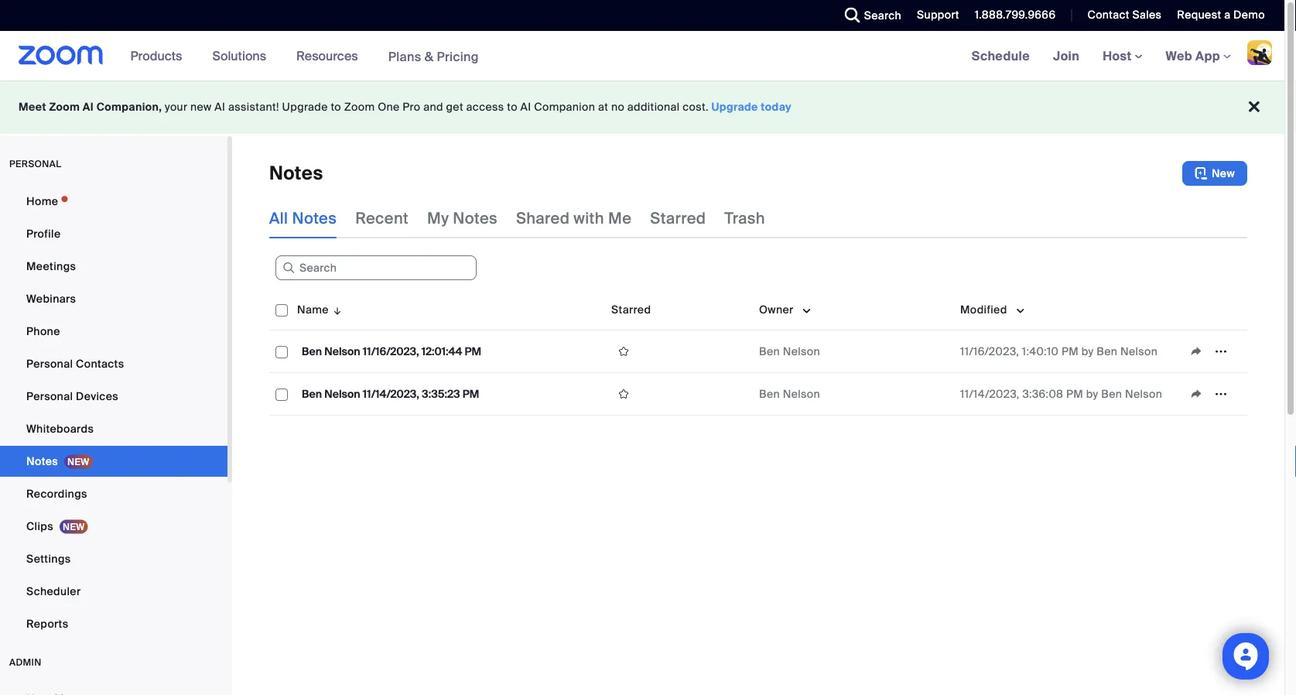 Task type: vqa. For each thing, say whether or not it's contained in the screenshot.
Menu Item
no



Task type: describe. For each thing, give the bounding box(es) containing it.
one
[[378, 100, 400, 114]]

profile picture image
[[1248, 40, 1273, 65]]

notes right my
[[453, 208, 498, 228]]

new
[[190, 100, 212, 114]]

scheduler
[[26, 584, 81, 598]]

webinars link
[[0, 283, 228, 314]]

owner
[[759, 302, 794, 317]]

host button
[[1103, 48, 1143, 64]]

personal for personal devices
[[26, 389, 73, 403]]

meet zoom ai companion, your new ai assistant! upgrade to zoom one pro and get access to ai companion at no additional cost. upgrade today
[[19, 100, 792, 114]]

more options for ben nelson 11/14/2023, 3:35:23 pm image
[[1209, 387, 1234, 401]]

contact sales
[[1088, 8, 1162, 22]]

today
[[761, 100, 792, 114]]

all notes
[[269, 208, 337, 228]]

request
[[1178, 8, 1222, 22]]

contacts
[[76, 356, 124, 371]]

2 upgrade from the left
[[712, 100, 758, 114]]

access
[[466, 100, 504, 114]]

sales
[[1133, 8, 1162, 22]]

pm right 12:01:44
[[465, 344, 481, 358]]

11/16/2023, 1:40:10 pm by ben nelson
[[961, 344, 1158, 358]]

11/14/2023, 3:36:08 pm by ben nelson
[[961, 387, 1163, 401]]

name
[[297, 302, 329, 317]]

profile
[[26, 226, 61, 241]]

1 to from the left
[[331, 100, 341, 114]]

products button
[[131, 31, 189, 81]]

pro
[[403, 100, 421, 114]]

scheduler link
[[0, 576, 228, 607]]

web app
[[1166, 48, 1221, 64]]

meetings
[[26, 259, 76, 273]]

settings link
[[0, 543, 228, 574]]

recordings
[[26, 487, 87, 501]]

meetings link
[[0, 251, 228, 282]]

1 ai from the left
[[83, 100, 94, 114]]

web
[[1166, 48, 1193, 64]]

share image for 11/14/2023, 3:36:08 pm by ben nelson
[[1184, 387, 1209, 401]]

whiteboards link
[[0, 413, 228, 444]]

pricing
[[437, 48, 479, 64]]

2 zoom from the left
[[344, 100, 375, 114]]

clips
[[26, 519, 53, 533]]

ben nelson 11/16/2023, 12:01:44 pm unstarred image
[[612, 344, 636, 358]]

shared with me
[[516, 208, 632, 228]]

2 to from the left
[[507, 100, 518, 114]]

new button
[[1183, 161, 1248, 186]]

personal
[[9, 158, 62, 170]]

1.888.799.9666 button up schedule
[[964, 0, 1060, 31]]

reports link
[[0, 608, 228, 639]]

ben nelson 11/14/2023, 3:35:23 pm
[[302, 387, 479, 401]]

personal for personal contacts
[[26, 356, 73, 371]]

Search text field
[[276, 255, 477, 280]]

solutions button
[[212, 31, 273, 81]]

demo
[[1234, 8, 1266, 22]]

more options for ben nelson 11/16/2023, 12:01:44 pm image
[[1209, 344, 1234, 358]]

personal devices
[[26, 389, 118, 403]]

starred inside tabs of all notes page 'tab list'
[[650, 208, 706, 228]]

cost.
[[683, 100, 709, 114]]

zoom logo image
[[19, 46, 103, 65]]

profile link
[[0, 218, 228, 249]]

support
[[917, 8, 960, 22]]

phone
[[26, 324, 60, 338]]

11/16/2023, inside button
[[363, 344, 419, 358]]

1.888.799.9666
[[975, 8, 1056, 22]]

2 11/14/2023, from the left
[[961, 387, 1020, 401]]

host
[[1103, 48, 1135, 64]]

1:40:10
[[1022, 344, 1059, 358]]

with
[[574, 208, 605, 228]]

get
[[446, 100, 464, 114]]

phone link
[[0, 316, 228, 347]]

shared
[[516, 208, 570, 228]]

all
[[269, 208, 288, 228]]

notes link
[[0, 446, 228, 477]]

modified
[[961, 302, 1008, 317]]

join
[[1054, 48, 1080, 64]]

no
[[611, 100, 625, 114]]

ben nelson 11/16/2023, 12:01:44 pm
[[302, 344, 481, 358]]

my notes
[[427, 208, 498, 228]]

personal menu menu
[[0, 186, 228, 641]]

banner containing products
[[0, 31, 1285, 82]]

product information navigation
[[119, 31, 491, 82]]

recordings link
[[0, 478, 228, 509]]

3:36:08
[[1023, 387, 1064, 401]]

personal contacts link
[[0, 348, 228, 379]]

ben nelson 11/14/2023, 3:35:23 pm button
[[297, 384, 484, 404]]

12:01:44
[[422, 344, 462, 358]]

ben nelson for 11/14/2023,
[[759, 387, 821, 401]]

meetings navigation
[[960, 31, 1285, 82]]

web app button
[[1166, 48, 1232, 64]]

request a demo
[[1178, 8, 1266, 22]]

settings
[[26, 552, 71, 566]]



Task type: locate. For each thing, give the bounding box(es) containing it.
by for 1:40:10
[[1082, 344, 1094, 358]]

to
[[331, 100, 341, 114], [507, 100, 518, 114]]

upgrade
[[282, 100, 328, 114], [712, 100, 758, 114]]

3 ai from the left
[[521, 100, 531, 114]]

whiteboards
[[26, 421, 94, 436]]

search
[[864, 8, 902, 22]]

personal down phone
[[26, 356, 73, 371]]

1 11/14/2023, from the left
[[363, 387, 419, 401]]

home
[[26, 194, 58, 208]]

0 horizontal spatial upgrade
[[282, 100, 328, 114]]

0 vertical spatial by
[[1082, 344, 1094, 358]]

upgrade today link
[[712, 100, 792, 114]]

zoom
[[49, 100, 80, 114], [344, 100, 375, 114]]

request a demo link
[[1166, 0, 1285, 31], [1178, 8, 1266, 22]]

by right 1:40:10
[[1082, 344, 1094, 358]]

11/16/2023, up ben nelson 11/14/2023, 3:35:23 pm
[[363, 344, 419, 358]]

ai right new
[[215, 100, 225, 114]]

11/14/2023, inside button
[[363, 387, 419, 401]]

me
[[608, 208, 632, 228]]

reports
[[26, 617, 68, 631]]

solutions
[[212, 48, 266, 64]]

1 vertical spatial starred
[[612, 302, 651, 317]]

resources button
[[297, 31, 365, 81]]

at
[[598, 100, 609, 114]]

11/14/2023, down ben nelson 11/16/2023, 12:01:44 pm button
[[363, 387, 419, 401]]

companion,
[[96, 100, 162, 114]]

1 horizontal spatial 11/16/2023,
[[961, 344, 1020, 358]]

companion
[[534, 100, 595, 114]]

0 vertical spatial share image
[[1184, 344, 1209, 358]]

search button
[[834, 0, 906, 31]]

pm right 3:35:23
[[463, 387, 479, 401]]

admin
[[9, 656, 42, 668]]

1 horizontal spatial upgrade
[[712, 100, 758, 114]]

ben nelson
[[759, 344, 821, 358], [759, 387, 821, 401]]

ben nelson for 11/16/2023,
[[759, 344, 821, 358]]

pm
[[465, 344, 481, 358], [1062, 344, 1079, 358], [463, 387, 479, 401], [1067, 387, 1084, 401]]

1 personal from the top
[[26, 356, 73, 371]]

1 horizontal spatial ai
[[215, 100, 225, 114]]

support link
[[906, 0, 964, 31], [917, 8, 960, 22]]

products
[[131, 48, 182, 64]]

upgrade down product information navigation on the top of page
[[282, 100, 328, 114]]

zoom right meet
[[49, 100, 80, 114]]

application containing name
[[269, 290, 1259, 427]]

11/16/2023,
[[363, 344, 419, 358], [961, 344, 1020, 358]]

1 vertical spatial share image
[[1184, 387, 1209, 401]]

1 ben nelson from the top
[[759, 344, 821, 358]]

1 upgrade from the left
[[282, 100, 328, 114]]

personal contacts
[[26, 356, 124, 371]]

devices
[[76, 389, 118, 403]]

0 horizontal spatial 11/16/2023,
[[363, 344, 419, 358]]

resources
[[297, 48, 358, 64]]

join link
[[1042, 31, 1092, 81]]

by right 3:36:08
[[1087, 387, 1099, 401]]

ben
[[302, 344, 322, 358], [759, 344, 780, 358], [1097, 344, 1118, 358], [302, 387, 322, 401], [759, 387, 780, 401], [1102, 387, 1123, 401]]

contact
[[1088, 8, 1130, 22]]

ben nelson 11/16/2023, 12:01:44 pm button
[[297, 341, 486, 362]]

0 horizontal spatial 11/14/2023,
[[363, 387, 419, 401]]

starred right me
[[650, 208, 706, 228]]

meet
[[19, 100, 46, 114]]

assistant!
[[228, 100, 279, 114]]

0 horizontal spatial zoom
[[49, 100, 80, 114]]

ai left 'companion,'
[[83, 100, 94, 114]]

plans
[[388, 48, 422, 64]]

1 vertical spatial ben nelson
[[759, 387, 821, 401]]

1.888.799.9666 button
[[964, 0, 1060, 31], [975, 8, 1056, 22]]

trash
[[725, 208, 765, 228]]

share image down more options for ben nelson 11/16/2023, 12:01:44 pm icon
[[1184, 387, 1209, 401]]

1 horizontal spatial zoom
[[344, 100, 375, 114]]

recent
[[355, 208, 409, 228]]

contact sales link
[[1076, 0, 1166, 31], [1088, 8, 1162, 22]]

2 11/16/2023, from the left
[[961, 344, 1020, 358]]

2 personal from the top
[[26, 389, 73, 403]]

schedule
[[972, 48, 1030, 64]]

app
[[1196, 48, 1221, 64]]

additional
[[628, 100, 680, 114]]

clips link
[[0, 511, 228, 542]]

plans & pricing
[[388, 48, 479, 64]]

2 share image from the top
[[1184, 387, 1209, 401]]

0 horizontal spatial ai
[[83, 100, 94, 114]]

2 horizontal spatial ai
[[521, 100, 531, 114]]

1 horizontal spatial 11/14/2023,
[[961, 387, 1020, 401]]

notes right all
[[292, 208, 337, 228]]

1 share image from the top
[[1184, 344, 1209, 358]]

0 vertical spatial personal
[[26, 356, 73, 371]]

tabs of all notes page tab list
[[269, 198, 765, 238]]

1 horizontal spatial to
[[507, 100, 518, 114]]

meet zoom ai companion, footer
[[0, 81, 1285, 134]]

11/16/2023, down modified
[[961, 344, 1020, 358]]

a
[[1225, 8, 1231, 22]]

0 vertical spatial starred
[[650, 208, 706, 228]]

plans & pricing link
[[388, 48, 479, 64], [388, 48, 479, 64]]

application for 11/14/2023, 3:36:08 pm by ben nelson
[[1184, 382, 1242, 406]]

to down resources dropdown button
[[331, 100, 341, 114]]

upgrade right cost. at the right of page
[[712, 100, 758, 114]]

zoom left one
[[344, 100, 375, 114]]

my
[[427, 208, 449, 228]]

banner
[[0, 31, 1285, 82]]

notes inside personal menu menu
[[26, 454, 58, 468]]

ben nelson 11/14/2023, 3:35:23 pm unstarred image
[[612, 387, 636, 401]]

pm right 3:36:08
[[1067, 387, 1084, 401]]

home link
[[0, 186, 228, 217]]

personal inside "link"
[[26, 356, 73, 371]]

to right access
[[507, 100, 518, 114]]

arrow down image
[[329, 300, 343, 319]]

3:35:23
[[422, 387, 460, 401]]

notes up recordings
[[26, 454, 58, 468]]

application for 11/16/2023, 1:40:10 pm by ben nelson
[[1184, 340, 1242, 363]]

personal up whiteboards
[[26, 389, 73, 403]]

notes up all notes
[[269, 161, 323, 185]]

share image up "more options for ben nelson 11/14/2023, 3:35:23 pm" image
[[1184, 344, 1209, 358]]

1 vertical spatial personal
[[26, 389, 73, 403]]

and
[[424, 100, 443, 114]]

ai left companion
[[521, 100, 531, 114]]

share image
[[1184, 344, 1209, 358], [1184, 387, 1209, 401]]

1.888.799.9666 button up schedule link
[[975, 8, 1056, 22]]

11/14/2023, left 3:36:08
[[961, 387, 1020, 401]]

1 vertical spatial by
[[1087, 387, 1099, 401]]

2 ai from the left
[[215, 100, 225, 114]]

2 ben nelson from the top
[[759, 387, 821, 401]]

application
[[269, 290, 1259, 427], [1184, 340, 1242, 363], [1184, 382, 1242, 406]]

personal devices link
[[0, 381, 228, 412]]

0 horizontal spatial to
[[331, 100, 341, 114]]

0 vertical spatial ben nelson
[[759, 344, 821, 358]]

by for 3:36:08
[[1087, 387, 1099, 401]]

your
[[165, 100, 188, 114]]

11/14/2023,
[[363, 387, 419, 401], [961, 387, 1020, 401]]

1 zoom from the left
[[49, 100, 80, 114]]

1 11/16/2023, from the left
[[363, 344, 419, 358]]

personal
[[26, 356, 73, 371], [26, 389, 73, 403]]

starred up ben nelson 11/16/2023, 12:01:44 pm unstarred image at the left
[[612, 302, 651, 317]]

share image for 11/16/2023, 1:40:10 pm by ben nelson
[[1184, 344, 1209, 358]]

&
[[425, 48, 434, 64]]

new
[[1212, 166, 1235, 180]]

pm right 1:40:10
[[1062, 344, 1079, 358]]



